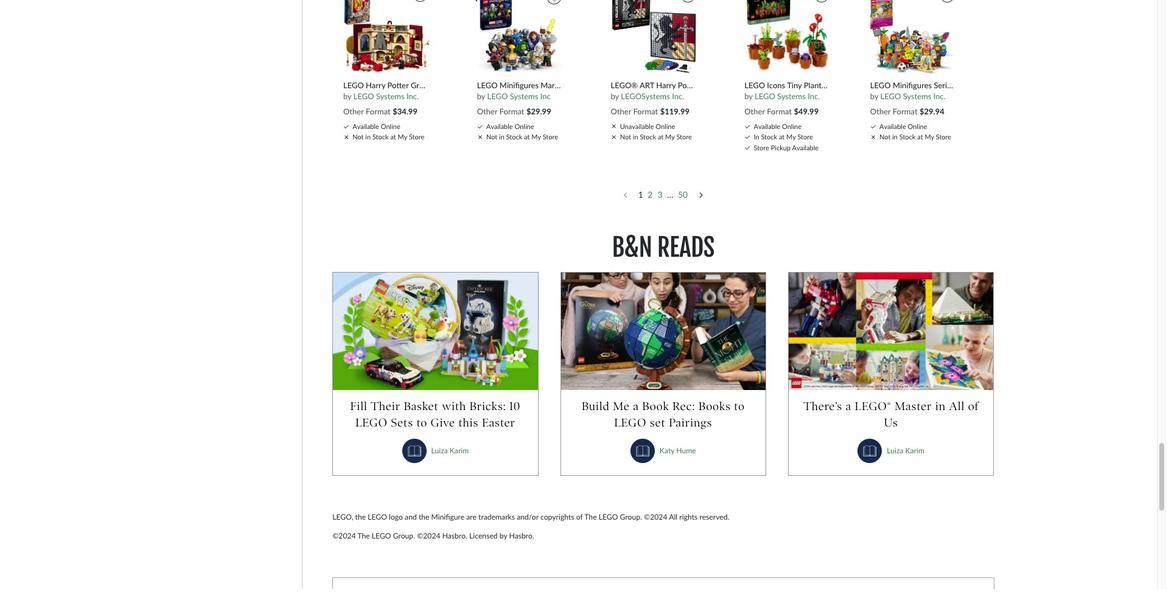 Task type: locate. For each thing, give the bounding box(es) containing it.
1 horizontal spatial luiza
[[887, 446, 904, 455]]

0 horizontal spatial the
[[355, 512, 366, 522]]

potter…
[[678, 80, 705, 90]]

my store down $34.99
[[398, 133, 425, 141]]

lego minifigures series 24 (6… by lego systems inc. other format $29.94
[[870, 80, 981, 116]]

1 horizontal spatial minifigures
[[893, 80, 932, 90]]

© left all rights reserved.
[[644, 512, 650, 522]]

minifigures left series
[[893, 80, 932, 90]]

not down lego minifigures series 24 (6… by lego systems inc. other format $29.94 on the right top
[[880, 133, 891, 141]]

by
[[343, 92, 352, 101], [477, 92, 485, 101], [611, 92, 619, 101], [745, 92, 753, 101], [870, 92, 879, 101]]

available down lego systems inc link
[[486, 122, 513, 130]]

lego icons tiny plants 10329 by lego systems inc. other format $49.99
[[745, 80, 850, 116]]

2 at from the left
[[524, 133, 530, 141]]

1 at from the left
[[390, 133, 396, 141]]

inc. inside 'lego icons tiny plants 10329 by lego systems inc. other format $49.99'
[[808, 92, 820, 101]]

0 horizontal spatial lego®
[[611, 80, 638, 90]]

stock right in
[[761, 133, 777, 141]]

lego left potter
[[343, 80, 364, 90]]

3 not in stock at my store from the left
[[620, 133, 692, 141]]

format left $34.99
[[366, 106, 391, 116]]

lego systems inc. link down tiny
[[755, 92, 820, 101]]

0 horizontal spatial group.
[[393, 531, 415, 541]]

katy hume link
[[660, 446, 696, 455]]

in
[[754, 133, 759, 141]]

©
[[644, 512, 650, 522], [333, 531, 339, 541], [417, 531, 423, 541]]

my store for lego harry potter gryffindor… by lego systems inc. other format $34.99
[[398, 133, 425, 141]]

sets
[[391, 416, 413, 430]]

lego® inside lego® art harry potter… by legosystems inc. other format $119.99
[[611, 80, 638, 90]]

0 horizontal spatial luiza
[[431, 446, 448, 455]]

inc. down plants
[[808, 92, 820, 101]]

minifigures inside lego minifigures series 24 (6… by lego systems inc. other format $29.94
[[893, 80, 932, 90]]

book
[[642, 400, 669, 414]]

lego, the lego logo and the minifigure are trademarks and/or copyrights of the lego group. © 2024 all rights reserved.
[[333, 512, 730, 522]]

2 luiza karim link from the left
[[887, 446, 925, 455]]

2 horizontal spatial 2024
[[650, 512, 668, 522]]

lego® art harry potter… link
[[611, 80, 705, 90]]

luiza karim
[[431, 446, 469, 455], [887, 446, 925, 455]]

4 online from the left
[[782, 122, 802, 130]]

available online for $29.94
[[880, 122, 927, 130]]

at down unavailable online
[[658, 133, 664, 141]]

lego systems inc. link for $49.99
[[755, 92, 820, 101]]

fill their basket with bricks: 10 lego sets to give this easter link
[[345, 398, 526, 431]]

systems inside lego minifigures series 24 (6… by lego systems inc. other format $29.94
[[903, 92, 932, 101]]

5 my store from the left
[[925, 133, 952, 141]]

…
[[667, 189, 674, 199]]

2 not from the left
[[486, 133, 498, 141]]

the right lego,
[[355, 512, 366, 522]]

lego right 10329
[[870, 80, 891, 90]]

in
[[365, 133, 371, 141], [499, 133, 505, 141], [633, 133, 638, 141], [893, 133, 898, 141], [936, 400, 946, 414]]

1 horizontal spatial group.
[[620, 512, 642, 522]]

online
[[381, 122, 400, 130], [515, 122, 534, 130], [656, 122, 675, 130], [782, 122, 802, 130], [908, 122, 927, 130]]

stock down lego systems inc link
[[506, 133, 523, 141]]

karim down there's a lego® master in all of us link
[[906, 446, 925, 455]]

1 a from the left
[[633, 400, 639, 414]]

online for $29.94
[[908, 122, 927, 130]]

my store for lego® art harry potter… by legosystems inc. other format $119.99
[[665, 133, 692, 141]]

minifigure
[[431, 512, 465, 522]]

© down lego,
[[333, 531, 339, 541]]

online for $34.99
[[381, 122, 400, 130]]

by down lego icons tiny plants 10329 'link'
[[745, 92, 753, 101]]

1 online from the left
[[381, 122, 400, 130]]

1 horizontal spatial ©
[[417, 531, 423, 541]]

other down the lego harry potter gryffindor… link
[[343, 106, 364, 116]]

inc. up $34.99
[[407, 92, 419, 101]]

luiza karim link down give
[[431, 446, 469, 455]]

by inside 'lego harry potter gryffindor… by lego systems inc. other format $34.99'
[[343, 92, 352, 101]]

1 systems from the left
[[376, 92, 405, 101]]

4 available online from the left
[[880, 122, 927, 130]]

by down the lego harry potter gryffindor… link
[[343, 92, 352, 101]]

1 luiza from the left
[[431, 446, 448, 455]]

to inside the fill their basket with bricks: 10 lego sets to give this easter
[[417, 416, 427, 430]]

build me a book rec: books to lego set pairings image
[[561, 273, 766, 390]]

other inside 'lego icons tiny plants 10329 by lego systems inc. other format $49.99'
[[745, 106, 765, 116]]

1 horizontal spatial the
[[419, 512, 429, 522]]

close modal image for lego minifigures series 24 (6… by lego systems inc. other format $29.94
[[872, 135, 875, 139]]

3 lego systems inc. link from the left
[[881, 92, 946, 101]]

lego down fill
[[355, 416, 388, 430]]

online for $119.99
[[656, 122, 675, 130]]

to inside build me a book rec: books to lego set pairings
[[734, 400, 745, 414]]

systems down the lego minifigures series 24 (6… link in the top right of the page
[[903, 92, 932, 101]]

0 horizontal spatial a
[[633, 400, 639, 414]]

at down $29.94
[[918, 133, 923, 141]]

1 minifigures from the left
[[500, 80, 539, 90]]

luiza karim down give
[[431, 446, 469, 455]]

1 vertical spatial to
[[417, 416, 427, 430]]

4 by from the left
[[745, 92, 753, 101]]

3 systems from the left
[[778, 92, 806, 101]]

minifigures for systems
[[500, 80, 539, 90]]

1 horizontal spatial to
[[734, 400, 745, 414]]

lego systems inc. link down the lego harry potter gryffindor… link
[[354, 92, 419, 101]]

3 available online from the left
[[754, 122, 802, 130]]

systems down lego minifigures marvel series… link
[[510, 92, 538, 101]]

1 karim from the left
[[450, 446, 469, 455]]

a
[[633, 400, 639, 414], [846, 400, 852, 414]]

1 stock from the left
[[373, 133, 389, 141]]

there's a lego® master in all of us image
[[789, 273, 994, 390]]

1 horizontal spatial lego systems inc. link
[[755, 92, 820, 101]]

1 harry from the left
[[366, 80, 386, 90]]

lego down logo
[[372, 531, 391, 541]]

online up in stock at my store
[[782, 122, 802, 130]]

4 other from the left
[[745, 106, 765, 116]]

2 available online from the left
[[486, 122, 534, 130]]

5 by from the left
[[870, 92, 879, 101]]

1 not in stock at my store from the left
[[353, 133, 425, 141]]

minifigures inside the lego minifigures marvel series… by lego systems inc other format $29.99
[[500, 80, 539, 90]]

3 inc. from the left
[[808, 92, 820, 101]]

in down lego systems inc link
[[499, 133, 505, 141]]

format inside lego minifigures series 24 (6… by lego systems inc. other format $29.94
[[893, 106, 918, 116]]

lego® left art
[[611, 80, 638, 90]]

other down lego systems inc link
[[477, 106, 498, 116]]

2 online from the left
[[515, 122, 534, 130]]

other
[[343, 106, 364, 116], [477, 106, 498, 116], [611, 106, 631, 116], [745, 106, 765, 116], [870, 106, 891, 116]]

available down lego minifigures series 24 (6… by lego systems inc. other format $29.94 on the right top
[[880, 122, 906, 130]]

2 horizontal spatial lego systems inc. link
[[881, 92, 946, 101]]

1 lego systems inc. link from the left
[[354, 92, 419, 101]]

inc.
[[407, 92, 419, 101], [672, 92, 684, 101], [808, 92, 820, 101], [934, 92, 946, 101]]

luiza karim link
[[431, 446, 469, 455], [887, 446, 925, 455]]

lego inside build me a book rec: books to lego set pairings
[[614, 416, 647, 430]]

my store for lego minifigures series 24 (6… by lego systems inc. other format $29.94
[[925, 133, 952, 141]]

by left legosystems
[[611, 92, 619, 101]]

at down $29.99
[[524, 133, 530, 141]]

other left $29.94
[[870, 106, 891, 116]]

4 format from the left
[[767, 106, 792, 116]]

not in stock at my store
[[353, 133, 425, 141], [486, 133, 558, 141], [620, 133, 692, 141], [880, 133, 952, 141]]

not in stock at my store for $29.99
[[486, 133, 558, 141]]

the
[[355, 512, 366, 522], [419, 512, 429, 522]]

1 format from the left
[[366, 106, 391, 116]]

luiza karim link down us
[[887, 446, 925, 455]]

lego right "copyrights"
[[599, 512, 618, 522]]

minifigures up lego systems inc link
[[500, 80, 539, 90]]

close modal image
[[612, 124, 616, 128], [345, 135, 348, 139], [478, 135, 482, 139], [872, 135, 875, 139]]

not in stock at my store down $29.99
[[486, 133, 558, 141]]

master
[[895, 400, 932, 414]]

3 my store from the left
[[665, 133, 692, 141]]

4 not from the left
[[880, 133, 891, 141]]

copyrights
[[541, 512, 574, 522]]

2 a from the left
[[846, 400, 852, 414]]

inc. inside 'lego harry potter gryffindor… by lego systems inc. other format $34.99'
[[407, 92, 419, 101]]

by inside the lego minifigures marvel series… by lego systems inc other format $29.99
[[477, 92, 485, 101]]

not down lego systems inc link
[[486, 133, 498, 141]]

luiza down give
[[431, 446, 448, 455]]

of
[[968, 400, 979, 414], [576, 512, 583, 522]]

2024 down lego,
[[339, 531, 356, 541]]

5 at from the left
[[918, 133, 923, 141]]

my store down $119.99
[[665, 133, 692, 141]]

systems down tiny
[[778, 92, 806, 101]]

5 format from the left
[[893, 106, 918, 116]]

2 format from the left
[[500, 106, 525, 116]]

2024 left all rights reserved.
[[650, 512, 668, 522]]

marvel
[[541, 80, 565, 90]]

2 stock from the left
[[506, 133, 523, 141]]

title: lego icons tiny plants 10329 image
[[744, 0, 832, 75]]

1 vertical spatial group.
[[393, 531, 415, 541]]

3
[[658, 189, 663, 199]]

online down $29.94
[[908, 122, 927, 130]]

fill
[[350, 400, 368, 414]]

lego® up us
[[855, 400, 892, 414]]

systems
[[376, 92, 405, 101], [510, 92, 538, 101], [778, 92, 806, 101], [903, 92, 932, 101]]

tiny
[[787, 80, 802, 90]]

luiza
[[431, 446, 448, 455], [887, 446, 904, 455]]

lego down me
[[614, 416, 647, 430]]

not in stock at my store down unavailable online
[[620, 133, 692, 141]]

luiza karim down us
[[887, 446, 925, 455]]

1 luiza karim link from the left
[[431, 446, 469, 455]]

set
[[650, 416, 666, 430]]

other up unavailable
[[611, 106, 631, 116]]

legosystems
[[621, 92, 670, 101]]

my store up store pickup available
[[787, 133, 813, 141]]

0 horizontal spatial of
[[576, 512, 583, 522]]

minifigures
[[500, 80, 539, 90], [893, 80, 932, 90]]

harry left potter
[[366, 80, 386, 90]]

online for $29.99
[[515, 122, 534, 130]]

2 by from the left
[[477, 92, 485, 101]]

2 minifigures from the left
[[893, 80, 932, 90]]

licensed by hasbro.
[[469, 531, 534, 541]]

available down 'lego harry potter gryffindor… by lego systems inc. other format $34.99'
[[353, 122, 379, 130]]

1 horizontal spatial 2024
[[423, 531, 440, 541]]

hume
[[677, 446, 696, 455]]

3 not from the left
[[620, 133, 631, 141]]

2 harry from the left
[[656, 80, 676, 90]]

format down lego systems inc link
[[500, 106, 525, 116]]

in down lego minifigures series 24 (6… by lego systems inc. other format $29.94 on the right top
[[893, 133, 898, 141]]

5 other from the left
[[870, 106, 891, 116]]

stock
[[373, 133, 389, 141], [506, 133, 523, 141], [640, 133, 656, 141], [761, 133, 777, 141], [900, 133, 916, 141]]

series
[[934, 80, 955, 90]]

0 horizontal spatial ©
[[333, 531, 339, 541]]

build me a book rec: books to lego set pairings
[[582, 400, 745, 430]]

4 not in stock at my store from the left
[[880, 133, 952, 141]]

2 luiza karim from the left
[[887, 446, 925, 455]]

a right me
[[633, 400, 639, 414]]

(6…
[[968, 80, 981, 90]]

2024
[[650, 512, 668, 522], [339, 531, 356, 541], [423, 531, 440, 541]]

at
[[390, 133, 396, 141], [524, 133, 530, 141], [658, 133, 664, 141], [779, 133, 785, 141], [918, 133, 923, 141]]

luiza karim link for sets
[[431, 446, 469, 455]]

navigation
[[615, 183, 712, 205]]

online down $34.99
[[381, 122, 400, 130]]

3 at from the left
[[658, 133, 664, 141]]

legosystems inc. link
[[621, 92, 684, 101]]

1 not from the left
[[353, 133, 364, 141]]

available online down lego systems inc link
[[486, 122, 534, 130]]

not for lego minifigures series 24 (6… by lego systems inc. other format $29.94
[[880, 133, 891, 141]]

© left hasbro.
[[417, 531, 423, 541]]

2024 left hasbro.
[[423, 531, 440, 541]]

1 horizontal spatial luiza karim
[[887, 446, 925, 455]]

katy hume
[[660, 446, 696, 455]]

systems down the lego harry potter gryffindor… link
[[376, 92, 405, 101]]

2 lego systems inc. link from the left
[[755, 92, 820, 101]]

inc. inside lego® art harry potter… by legosystems inc. other format $119.99
[[672, 92, 684, 101]]

3 format from the left
[[633, 106, 658, 116]]

1 luiza karim from the left
[[431, 446, 469, 455]]

0 horizontal spatial lego systems inc. link
[[354, 92, 419, 101]]

not down 'lego harry potter gryffindor… by lego systems inc. other format $34.99'
[[353, 133, 364, 141]]

by down the lego minifigures series 24 (6… link in the top right of the page
[[870, 92, 879, 101]]

4 inc. from the left
[[934, 92, 946, 101]]

format left $29.94
[[893, 106, 918, 116]]

in down 'lego harry potter gryffindor… by lego systems inc. other format $34.99'
[[365, 133, 371, 141]]

0 horizontal spatial harry
[[366, 80, 386, 90]]

0 vertical spatial to
[[734, 400, 745, 414]]

my store down $29.94
[[925, 133, 952, 141]]

at down $34.99
[[390, 133, 396, 141]]

the
[[585, 512, 597, 522], [358, 531, 370, 541]]

2 luiza from the left
[[887, 446, 904, 455]]

harry inside 'lego harry potter gryffindor… by lego systems inc. other format $34.99'
[[366, 80, 386, 90]]

2 inc. from the left
[[672, 92, 684, 101]]

1 by from the left
[[343, 92, 352, 101]]

3 online from the left
[[656, 122, 675, 130]]

available online up in stock at my store
[[754, 122, 802, 130]]

check image for lego minifigures series 24 (6… by lego systems inc. other format $29.94
[[871, 125, 876, 129]]

check image for lego minifigures marvel series… by lego systems inc other format $29.99
[[478, 125, 483, 129]]

$49.99
[[794, 106, 819, 116]]

3 other from the left
[[611, 106, 631, 116]]

close modal image for lego harry potter gryffindor… by lego systems inc. other format $34.99
[[345, 135, 348, 139]]

other inside lego minifigures series 24 (6… by lego systems inc. other format $29.94
[[870, 106, 891, 116]]

inc. down series
[[934, 92, 946, 101]]

0 horizontal spatial luiza karim
[[431, 446, 469, 455]]

1 other from the left
[[343, 106, 364, 116]]

at up pickup
[[779, 133, 785, 141]]

systems inside the lego minifigures marvel series… by lego systems inc other format $29.99
[[510, 92, 538, 101]]

there's
[[804, 400, 843, 414]]

0 vertical spatial of
[[968, 400, 979, 414]]

2 karim from the left
[[906, 446, 925, 455]]

0 horizontal spatial the
[[358, 531, 370, 541]]

not
[[353, 133, 364, 141], [486, 133, 498, 141], [620, 133, 631, 141], [880, 133, 891, 141]]

online down $119.99
[[656, 122, 675, 130]]

stock for lego harry potter gryffindor… by lego systems inc. other format $34.99
[[373, 133, 389, 141]]

systems inside 'lego icons tiny plants 10329 by lego systems inc. other format $49.99'
[[778, 92, 806, 101]]

format
[[366, 106, 391, 116], [500, 106, 525, 116], [633, 106, 658, 116], [767, 106, 792, 116], [893, 106, 918, 116]]

inc. up $119.99
[[672, 92, 684, 101]]

karim down this at left bottom
[[450, 446, 469, 455]]

in for $29.99
[[499, 133, 505, 141]]

1 horizontal spatial the
[[585, 512, 597, 522]]

format down legosystems
[[633, 106, 658, 116]]

not in stock at my store down $29.94
[[880, 133, 952, 141]]

available down in stock at my store
[[792, 143, 819, 151]]

1 available online from the left
[[353, 122, 400, 130]]

and/or
[[517, 512, 539, 522]]

0 horizontal spatial luiza karim link
[[431, 446, 469, 455]]

stock down unavailable online
[[640, 133, 656, 141]]

my store down $29.99
[[532, 133, 558, 141]]

books
[[699, 400, 731, 414]]

pairings
[[669, 416, 712, 430]]

format up in stock at my store
[[767, 106, 792, 116]]

karim
[[450, 446, 469, 455], [906, 446, 925, 455]]

luiza karim for us
[[887, 446, 925, 455]]

2 systems from the left
[[510, 92, 538, 101]]

3 by from the left
[[611, 92, 619, 101]]

2 not in stock at my store from the left
[[486, 133, 558, 141]]

at for lego minifigures series 24 (6… by lego systems inc. other format $29.94
[[918, 133, 923, 141]]

not in stock at my store down $34.99
[[353, 133, 425, 141]]

not right close modal icon
[[620, 133, 631, 141]]

available up in
[[754, 122, 781, 130]]

online for $49.99
[[782, 122, 802, 130]]

luiza for sets
[[431, 446, 448, 455]]

2 my store from the left
[[532, 133, 558, 141]]

1 horizontal spatial luiza karim link
[[887, 446, 925, 455]]

a right there's
[[846, 400, 852, 414]]

inc
[[540, 92, 551, 101]]

5 stock from the left
[[900, 133, 916, 141]]

to down basket
[[417, 416, 427, 430]]

katy
[[660, 446, 675, 455]]

check image for lego icons tiny plants 10329 by lego systems inc. other format $49.99
[[745, 125, 750, 129]]

1 inc. from the left
[[407, 92, 419, 101]]

karim for master
[[906, 446, 925, 455]]

me
[[613, 400, 630, 414]]

4 at from the left
[[779, 133, 785, 141]]

0 vertical spatial lego®
[[611, 80, 638, 90]]

2 other from the left
[[477, 106, 498, 116]]

2
[[648, 189, 653, 199]]

1 horizontal spatial of
[[968, 400, 979, 414]]

1 horizontal spatial lego®
[[855, 400, 892, 414]]

by inside lego® art harry potter… by legosystems inc. other format $119.99
[[611, 92, 619, 101]]

in down unavailable
[[633, 133, 638, 141]]

available online
[[353, 122, 400, 130], [486, 122, 534, 130], [754, 122, 802, 130], [880, 122, 927, 130]]

1 vertical spatial lego®
[[855, 400, 892, 414]]

lego up lego systems inc link
[[477, 80, 498, 90]]

title: lego® art harry potter hogwarts crests 31201 (retiring soon) image
[[611, 0, 698, 75]]

1 horizontal spatial harry
[[656, 80, 676, 90]]

luiza for us
[[887, 446, 904, 455]]

available online down $29.94
[[880, 122, 927, 130]]

available online down $34.99
[[353, 122, 400, 130]]

0 horizontal spatial minifigures
[[500, 80, 539, 90]]

check image for lego harry potter gryffindor… by lego systems inc. other format $34.99
[[344, 125, 349, 129]]

lego® inside there's a lego® master in all of us
[[855, 400, 892, 414]]

in left all
[[936, 400, 946, 414]]

0 horizontal spatial karim
[[450, 446, 469, 455]]

at for lego® art harry potter… by legosystems inc. other format $119.99
[[658, 133, 664, 141]]

lego
[[343, 80, 364, 90], [477, 80, 498, 90], [745, 80, 765, 90], [870, 80, 891, 90], [354, 92, 374, 101], [487, 92, 508, 101], [755, 92, 775, 101], [881, 92, 901, 101], [355, 416, 388, 430], [614, 416, 647, 430], [368, 512, 387, 522], [599, 512, 618, 522], [372, 531, 391, 541]]

stock down 'lego harry potter gryffindor… by lego systems inc. other format $34.99'
[[373, 133, 389, 141]]

karim for with
[[450, 446, 469, 455]]

1 2 3 … 50
[[638, 189, 688, 199]]

rec:
[[673, 400, 695, 414]]

of right all
[[968, 400, 979, 414]]

lego systems inc. link down the lego minifigures series 24 (6… link in the top right of the page
[[881, 92, 946, 101]]

group.
[[620, 512, 642, 522], [393, 531, 415, 541]]

4 stock from the left
[[761, 133, 777, 141]]

5 online from the left
[[908, 122, 927, 130]]

4 systems from the left
[[903, 92, 932, 101]]

3 stock from the left
[[640, 133, 656, 141]]

10329
[[827, 80, 850, 90]]

b&n
[[612, 232, 652, 263]]

1 horizontal spatial a
[[846, 400, 852, 414]]

1 horizontal spatial karim
[[906, 446, 925, 455]]

the right and
[[419, 512, 429, 522]]

check image
[[344, 125, 349, 129], [478, 125, 483, 129], [745, 125, 750, 129], [871, 125, 876, 129], [745, 135, 750, 139], [745, 146, 750, 150]]

by inside lego minifigures series 24 (6… by lego systems inc. other format $29.94
[[870, 92, 879, 101]]

0 horizontal spatial to
[[417, 416, 427, 430]]

1 my store from the left
[[398, 133, 425, 141]]

available
[[353, 122, 379, 130], [486, 122, 513, 130], [754, 122, 781, 130], [880, 122, 906, 130], [792, 143, 819, 151]]

$119.99
[[660, 106, 690, 116]]

in for $29.94
[[893, 133, 898, 141]]

harry
[[366, 80, 386, 90], [656, 80, 676, 90]]

to right books
[[734, 400, 745, 414]]



Task type: vqa. For each thing, say whether or not it's contained in the screenshot.
check icon related to Available
yes



Task type: describe. For each thing, give the bounding box(es) containing it.
all
[[949, 400, 965, 414]]

series…
[[567, 80, 594, 90]]

easter
[[482, 416, 516, 430]]

$29.99
[[527, 106, 551, 116]]

close modal image
[[612, 135, 616, 139]]

lego minifigures marvel series… by lego systems inc other format $29.99
[[477, 80, 594, 116]]

store pickup available
[[754, 143, 819, 151]]

0 horizontal spatial 2024
[[339, 531, 356, 541]]

other inside lego® art harry potter… by legosystems inc. other format $119.99
[[611, 106, 631, 116]]

2 the from the left
[[419, 512, 429, 522]]

store
[[754, 143, 769, 151]]

format inside lego® art harry potter… by legosystems inc. other format $119.99
[[633, 106, 658, 116]]

available for lego harry potter gryffindor… by lego systems inc. other format $34.99
[[353, 122, 379, 130]]

pickup
[[771, 143, 791, 151]]

fill their basket with bricks: 10 lego sets to give this easter
[[350, 400, 521, 430]]

2 link
[[645, 189, 655, 200]]

at for lego minifigures marvel series… by lego systems inc other format $29.99
[[524, 133, 530, 141]]

all rights reserved.
[[669, 512, 730, 522]]

stock for lego minifigures marvel series… by lego systems inc other format $29.99
[[506, 133, 523, 141]]

lego harry potter gryffindor… by lego systems inc. other format $34.99
[[343, 80, 453, 116]]

a inside there's a lego® master in all of us
[[846, 400, 852, 414]]

are
[[466, 512, 477, 522]]

basket
[[404, 400, 439, 414]]

title: lego minifigures marvel series 2 (6 pack) 66735 image
[[477, 0, 564, 75]]

3 link
[[655, 189, 665, 200]]

lego down 'icons'
[[755, 92, 775, 101]]

lego icons tiny plants 10329 link
[[745, 80, 850, 90]]

my store for lego minifigures marvel series… by lego systems inc other format $29.99
[[532, 133, 558, 141]]

not for lego minifigures marvel series… by lego systems inc other format $29.99
[[486, 133, 498, 141]]

available for lego minifigures series 24 (6… by lego systems inc. other format $29.94
[[880, 122, 906, 130]]

1 the from the left
[[355, 512, 366, 522]]

not in stock at my store for $119.99
[[620, 133, 692, 141]]

available online for $49.99
[[754, 122, 802, 130]]

1 vertical spatial of
[[576, 512, 583, 522]]

lego down lego minifigures marvel series… link
[[487, 92, 508, 101]]

lego left 'icons'
[[745, 80, 765, 90]]

$29.94
[[920, 106, 945, 116]]

2 horizontal spatial ©
[[644, 512, 650, 522]]

build
[[582, 400, 610, 414]]

at for lego harry potter gryffindor… by lego systems inc. other format $34.99
[[390, 133, 396, 141]]

bricks:
[[470, 400, 506, 414]]

title: lego minifigures series 24 (6 pack) 66733 image
[[870, 0, 958, 75]]

icons
[[767, 80, 785, 90]]

title: lego harry potter gryffindor house banner 76409 image
[[343, 0, 430, 75]]

24
[[957, 80, 966, 90]]

there's a lego® master in all of us
[[804, 400, 979, 430]]

there's a lego® master in all of us link
[[801, 398, 982, 431]]

1
[[638, 189, 643, 199]]

lego left logo
[[368, 512, 387, 522]]

trademarks
[[479, 512, 515, 522]]

navigation containing 1
[[615, 183, 712, 205]]

lego minifigures series 24 (6… link
[[870, 80, 981, 90]]

unavailable
[[620, 122, 654, 130]]

available for lego minifigures marvel series… by lego systems inc other format $29.99
[[486, 122, 513, 130]]

lego systems inc. link for $29.94
[[881, 92, 946, 101]]

1 vertical spatial the
[[358, 531, 370, 541]]

available online for $34.99
[[353, 122, 400, 130]]

logo
[[389, 512, 403, 522]]

lego systems inc link
[[487, 92, 551, 101]]

in for $34.99
[[365, 133, 371, 141]]

by inside 'lego icons tiny plants 10329 by lego systems inc. other format $49.99'
[[745, 92, 753, 101]]

not for lego® art harry potter… by legosystems inc. other format $119.99
[[620, 133, 631, 141]]

art
[[640, 80, 654, 90]]

lego down the lego harry potter gryffindor… link
[[354, 92, 374, 101]]

fill their basket with bricks: 10 lego sets to give this easter image
[[333, 273, 538, 390]]

in inside there's a lego® master in all of us
[[936, 400, 946, 414]]

format inside 'lego icons tiny plants 10329 by lego systems inc. other format $49.99'
[[767, 106, 792, 116]]

potter
[[388, 80, 409, 90]]

lego down the lego minifigures series 24 (6… link in the top right of the page
[[881, 92, 901, 101]]

us
[[884, 416, 898, 430]]

by for lego harry potter gryffindor…
[[343, 92, 352, 101]]

luiza karim link for us
[[887, 446, 925, 455]]

other inside 'lego harry potter gryffindor… by lego systems inc. other format $34.99'
[[343, 106, 364, 116]]

$34.99
[[393, 106, 418, 116]]

available online for $29.99
[[486, 122, 534, 130]]

10
[[510, 400, 521, 414]]

© 2024 the lego group. © 2024 hasbro. licensed by hasbro.
[[333, 531, 534, 541]]

other inside the lego minifigures marvel series… by lego systems inc other format $29.99
[[477, 106, 498, 116]]

stock for lego® art harry potter… by legosystems inc. other format $119.99
[[640, 133, 656, 141]]

inc. inside lego minifigures series 24 (6… by lego systems inc. other format $29.94
[[934, 92, 946, 101]]

50 link
[[676, 189, 690, 200]]

by for lego minifigures marvel series…
[[477, 92, 485, 101]]

minifigures for lego
[[893, 80, 932, 90]]

stock for lego minifigures series 24 (6… by lego systems inc. other format $29.94
[[900, 133, 916, 141]]

not for lego harry potter gryffindor… by lego systems inc. other format $34.99
[[353, 133, 364, 141]]

their
[[371, 400, 401, 414]]

0 vertical spatial the
[[585, 512, 597, 522]]

unavailable online
[[620, 122, 675, 130]]

4 my store from the left
[[787, 133, 813, 141]]

0 vertical spatial group.
[[620, 512, 642, 522]]

with
[[442, 400, 466, 414]]

give
[[431, 416, 455, 430]]

gryffindor…
[[411, 80, 453, 90]]

by for lego® art harry potter…
[[611, 92, 619, 101]]

close modal image for lego minifigures marvel series… by lego systems inc other format $29.99
[[478, 135, 482, 139]]

in stock at my store
[[754, 133, 813, 141]]

lego harry potter gryffindor… link
[[343, 80, 453, 90]]

systems inside 'lego harry potter gryffindor… by lego systems inc. other format $34.99'
[[376, 92, 405, 101]]

luiza karim for sets
[[431, 446, 469, 455]]

not in stock at my store for $29.94
[[880, 133, 952, 141]]

harry inside lego® art harry potter… by legosystems inc. other format $119.99
[[656, 80, 676, 90]]

50
[[678, 189, 688, 199]]

format inside 'lego harry potter gryffindor… by lego systems inc. other format $34.99'
[[366, 106, 391, 116]]

reads
[[657, 232, 715, 263]]

b&n reads
[[612, 232, 715, 263]]

not in stock at my store for $34.99
[[353, 133, 425, 141]]

of inside there's a lego® master in all of us
[[968, 400, 979, 414]]

a inside build me a book rec: books to lego set pairings
[[633, 400, 639, 414]]

lego minifigures marvel series… link
[[477, 80, 594, 90]]

lego,
[[333, 512, 353, 522]]

available for lego icons tiny plants 10329 by lego systems inc. other format $49.99
[[754, 122, 781, 130]]

lego inside the fill their basket with bricks: 10 lego sets to give this easter
[[355, 416, 388, 430]]

hasbro.
[[442, 531, 467, 541]]

lego systems inc. link for $34.99
[[354, 92, 419, 101]]

build me a book rec: books to lego set pairings link
[[573, 398, 754, 431]]

lego® art harry potter… by legosystems inc. other format $119.99
[[611, 80, 705, 116]]

in for $119.99
[[633, 133, 638, 141]]

and
[[405, 512, 417, 522]]

format inside the lego minifigures marvel series… by lego systems inc other format $29.99
[[500, 106, 525, 116]]

plants
[[804, 80, 825, 90]]

this
[[459, 416, 479, 430]]



